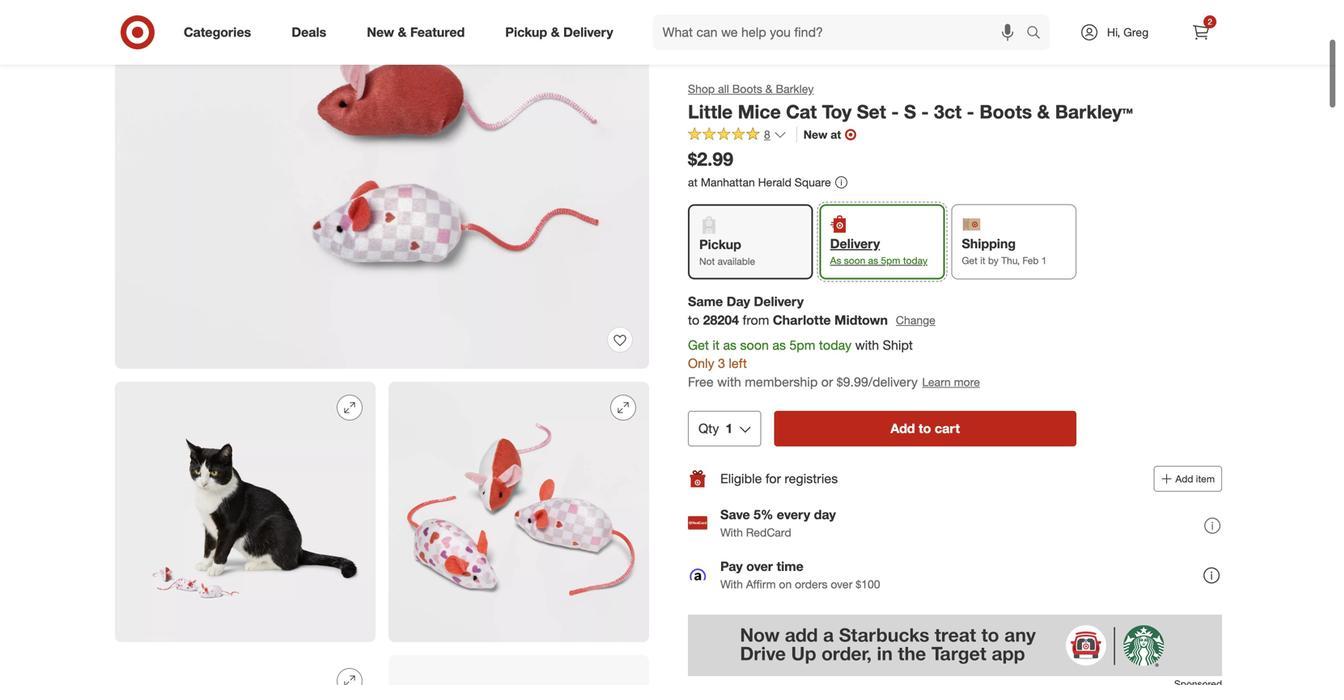 Task type: describe. For each thing, give the bounding box(es) containing it.
new & featured link
[[353, 15, 485, 50]]

membership
[[745, 374, 818, 390]]

1 inside shipping get it by thu, feb 1
[[1042, 255, 1047, 267]]

pickup & delivery link
[[492, 15, 634, 50]]

manhattan
[[701, 175, 755, 190]]

get inside get it as soon as 5pm today with shipt only 3 left free with membership or $9.99/delivery learn more
[[688, 337, 709, 353]]

set
[[857, 100, 886, 123]]

delivery inside 'delivery as soon as 5pm today'
[[830, 236, 880, 252]]

28204
[[703, 312, 739, 328]]

shipping get it by thu, feb 1
[[962, 236, 1047, 267]]

feb
[[1023, 255, 1039, 267]]

5pm inside get it as soon as 5pm today with shipt only 3 left free with membership or $9.99/delivery learn more
[[790, 337, 816, 353]]

item
[[1196, 473, 1215, 485]]

add for add item
[[1176, 473, 1194, 485]]

it inside get it as soon as 5pm today with shipt only 3 left free with membership or $9.99/delivery learn more
[[713, 337, 720, 353]]

from
[[743, 312, 770, 328]]

shop all boots & barkley little mice cat toy set - s - 3ct - boots & barkley™
[[688, 82, 1133, 123]]

day
[[814, 507, 836, 523]]

not
[[700, 255, 715, 268]]

0 horizontal spatial at
[[688, 175, 698, 190]]

save 5% every day with redcard
[[721, 507, 836, 540]]

available
[[718, 255, 756, 268]]

same
[[688, 294, 723, 310]]

greg
[[1124, 25, 1149, 39]]

qty
[[699, 421, 719, 437]]

1 - from the left
[[892, 100, 899, 123]]

orders
[[795, 578, 828, 592]]

new at
[[804, 128, 841, 142]]

1 horizontal spatial at
[[831, 128, 841, 142]]

s
[[904, 100, 916, 123]]

$100
[[856, 578, 881, 592]]

pickup for not
[[700, 237, 742, 253]]

with inside save 5% every day with redcard
[[721, 526, 743, 540]]

only
[[688, 356, 715, 372]]

or
[[822, 374, 833, 390]]

3
[[718, 356, 725, 372]]

soon inside 'delivery as soon as 5pm today'
[[844, 255, 866, 267]]

0 vertical spatial with
[[855, 337, 879, 353]]

0 horizontal spatial to
[[688, 312, 700, 328]]

learn more button
[[922, 373, 981, 392]]

charlotte
[[773, 312, 831, 328]]

midtown
[[835, 312, 888, 328]]

qty 1
[[699, 421, 733, 437]]

registries
[[785, 471, 838, 487]]

little mice cat toy set - s - 3ct - boots &#38; barkley&#8482;, 1 of 6 image
[[115, 0, 649, 369]]

thu,
[[1002, 255, 1020, 267]]

square
[[795, 175, 831, 190]]

at manhattan herald square
[[688, 175, 831, 190]]

get it as soon as 5pm today with shipt only 3 left free with membership or $9.99/delivery learn more
[[688, 337, 980, 390]]

from charlotte midtown
[[743, 312, 888, 328]]

add for add to cart
[[891, 421, 915, 437]]

cart
[[935, 421, 960, 437]]

deals link
[[278, 15, 347, 50]]

pay over time with affirm on orders over $100
[[721, 559, 881, 592]]

1 vertical spatial 1
[[726, 421, 733, 437]]

5%
[[754, 507, 774, 523]]

search
[[1019, 26, 1058, 42]]

every
[[777, 507, 811, 523]]

left
[[729, 356, 747, 372]]

new for new & featured
[[367, 24, 394, 40]]

change button
[[895, 311, 937, 330]]

time
[[777, 559, 804, 575]]

What can we help you find? suggestions appear below search field
[[653, 15, 1031, 50]]

0 horizontal spatial over
[[747, 559, 773, 575]]

1 vertical spatial over
[[831, 578, 853, 592]]

3ct
[[934, 100, 962, 123]]

more
[[954, 375, 980, 389]]

hi,
[[1108, 25, 1121, 39]]

shop
[[688, 82, 715, 96]]

advertisement element
[[688, 615, 1223, 677]]

photo from @stormy.stevie.suki, 4 of 6 image
[[115, 656, 376, 686]]

as
[[830, 255, 842, 267]]

change
[[896, 313, 936, 327]]

categories link
[[170, 15, 271, 50]]

add to cart button
[[774, 411, 1077, 447]]

barkley™
[[1055, 100, 1133, 123]]

herald
[[758, 175, 792, 190]]

pickup not available
[[700, 237, 756, 268]]

add item button
[[1154, 466, 1223, 492]]



Task type: locate. For each thing, give the bounding box(es) containing it.
to left cart
[[919, 421, 931, 437]]

today
[[903, 255, 928, 267], [819, 337, 852, 353]]

delivery for pickup & delivery
[[564, 24, 613, 40]]

same day delivery
[[688, 294, 804, 310]]

0 horizontal spatial new
[[367, 24, 394, 40]]

0 vertical spatial at
[[831, 128, 841, 142]]

1 vertical spatial it
[[713, 337, 720, 353]]

to inside 'button'
[[919, 421, 931, 437]]

0 vertical spatial new
[[367, 24, 394, 40]]

0 horizontal spatial soon
[[740, 337, 769, 353]]

2 horizontal spatial as
[[869, 255, 879, 267]]

it inside shipping get it by thu, feb 1
[[981, 255, 986, 267]]

5pm right as
[[881, 255, 901, 267]]

new down cat
[[804, 128, 828, 142]]

all
[[718, 82, 729, 96]]

8
[[764, 128, 771, 142]]

1 vertical spatial at
[[688, 175, 698, 190]]

1 horizontal spatial boots
[[980, 100, 1032, 123]]

1 vertical spatial with
[[721, 578, 743, 592]]

1 horizontal spatial with
[[855, 337, 879, 353]]

eligible for registries
[[721, 471, 838, 487]]

0 vertical spatial it
[[981, 255, 986, 267]]

5pm down charlotte
[[790, 337, 816, 353]]

0 vertical spatial over
[[747, 559, 773, 575]]

0 vertical spatial 5pm
[[881, 255, 901, 267]]

as inside 'delivery as soon as 5pm today'
[[869, 255, 879, 267]]

it
[[981, 255, 986, 267], [713, 337, 720, 353]]

3 - from the left
[[967, 100, 975, 123]]

barkley
[[776, 82, 814, 96]]

1 vertical spatial 5pm
[[790, 337, 816, 353]]

0 vertical spatial 1
[[1042, 255, 1047, 267]]

to down same
[[688, 312, 700, 328]]

1 horizontal spatial 5pm
[[881, 255, 901, 267]]

cat
[[786, 100, 817, 123]]

0 horizontal spatial pickup
[[505, 24, 548, 40]]

boots
[[733, 82, 763, 96], [980, 100, 1032, 123]]

little mice cat toy set - s - 3ct - boots &#38; barkley&#8482;, 3 of 6 image
[[389, 382, 649, 643]]

as
[[869, 255, 879, 267], [723, 337, 737, 353], [773, 337, 786, 353]]

as right as
[[869, 255, 879, 267]]

get up only
[[688, 337, 709, 353]]

1 with from the top
[[721, 526, 743, 540]]

soon right as
[[844, 255, 866, 267]]

categories
[[184, 24, 251, 40]]

1 horizontal spatial today
[[903, 255, 928, 267]]

as up left
[[723, 337, 737, 353]]

1 horizontal spatial 1
[[1042, 255, 1047, 267]]

add left cart
[[891, 421, 915, 437]]

hi, greg
[[1108, 25, 1149, 39]]

1 vertical spatial with
[[718, 374, 741, 390]]

to 28204
[[688, 312, 739, 328]]

1 horizontal spatial add
[[1176, 473, 1194, 485]]

new & featured
[[367, 24, 465, 40]]

1 horizontal spatial get
[[962, 255, 978, 267]]

2 vertical spatial delivery
[[754, 294, 804, 310]]

2 link
[[1184, 15, 1219, 50]]

with
[[721, 526, 743, 540], [721, 578, 743, 592]]

0 vertical spatial today
[[903, 255, 928, 267]]

free
[[688, 374, 714, 390]]

add
[[891, 421, 915, 437], [1176, 473, 1194, 485]]

over left $100
[[831, 578, 853, 592]]

0 vertical spatial soon
[[844, 255, 866, 267]]

0 vertical spatial to
[[688, 312, 700, 328]]

day
[[727, 294, 751, 310]]

1 horizontal spatial it
[[981, 255, 986, 267]]

2 horizontal spatial -
[[967, 100, 975, 123]]

little mice cat toy set - s - 3ct - boots &#38; barkley&#8482;, 2 of 6 image
[[115, 382, 376, 643]]

1 horizontal spatial pickup
[[700, 237, 742, 253]]

1 horizontal spatial as
[[773, 337, 786, 353]]

1 vertical spatial pickup
[[700, 237, 742, 253]]

new inside new & featured link
[[367, 24, 394, 40]]

1 vertical spatial delivery
[[830, 236, 880, 252]]

today up change at the top of page
[[903, 255, 928, 267]]

1 horizontal spatial delivery
[[754, 294, 804, 310]]

2 horizontal spatial delivery
[[830, 236, 880, 252]]

add to cart
[[891, 421, 960, 437]]

1 horizontal spatial to
[[919, 421, 931, 437]]

1 horizontal spatial new
[[804, 128, 828, 142]]

0 horizontal spatial delivery
[[564, 24, 613, 40]]

1 vertical spatial boots
[[980, 100, 1032, 123]]

0 horizontal spatial boots
[[733, 82, 763, 96]]

pickup for &
[[505, 24, 548, 40]]

get
[[962, 255, 978, 267], [688, 337, 709, 353]]

- right 3ct
[[967, 100, 975, 123]]

by
[[989, 255, 999, 267]]

new
[[367, 24, 394, 40], [804, 128, 828, 142]]

mice
[[738, 100, 781, 123]]

add inside button
[[1176, 473, 1194, 485]]

0 horizontal spatial as
[[723, 337, 737, 353]]

today inside get it as soon as 5pm today with shipt only 3 left free with membership or $9.99/delivery learn more
[[819, 337, 852, 353]]

add inside 'button'
[[891, 421, 915, 437]]

2 - from the left
[[922, 100, 929, 123]]

redcard
[[746, 526, 792, 540]]

0 vertical spatial pickup
[[505, 24, 548, 40]]

1 right feb on the top of the page
[[1042, 255, 1047, 267]]

at
[[831, 128, 841, 142], [688, 175, 698, 190]]

$9.99/delivery
[[837, 374, 918, 390]]

little
[[688, 100, 733, 123]]

1
[[1042, 255, 1047, 267], [726, 421, 733, 437]]

at down toy
[[831, 128, 841, 142]]

1 vertical spatial to
[[919, 421, 931, 437]]

delivery
[[564, 24, 613, 40], [830, 236, 880, 252], [754, 294, 804, 310]]

0 horizontal spatial get
[[688, 337, 709, 353]]

add item
[[1176, 473, 1215, 485]]

0 vertical spatial get
[[962, 255, 978, 267]]

0 horizontal spatial with
[[718, 374, 741, 390]]

0 vertical spatial add
[[891, 421, 915, 437]]

today down "from charlotte midtown"
[[819, 337, 852, 353]]

delivery for same day delivery
[[754, 294, 804, 310]]

1 horizontal spatial soon
[[844, 255, 866, 267]]

boots right all
[[733, 82, 763, 96]]

with inside pay over time with affirm on orders over $100
[[721, 578, 743, 592]]

0 horizontal spatial today
[[819, 337, 852, 353]]

to
[[688, 312, 700, 328], [919, 421, 931, 437]]

0 horizontal spatial add
[[891, 421, 915, 437]]

toy
[[822, 100, 852, 123]]

with down the save
[[721, 526, 743, 540]]

2
[[1208, 17, 1213, 27]]

soon up left
[[740, 337, 769, 353]]

boots right 3ct
[[980, 100, 1032, 123]]

over
[[747, 559, 773, 575], [831, 578, 853, 592]]

pickup
[[505, 24, 548, 40], [700, 237, 742, 253]]

with down midtown
[[855, 337, 879, 353]]

it left by on the right of the page
[[981, 255, 986, 267]]

for
[[766, 471, 781, 487]]

1 vertical spatial today
[[819, 337, 852, 353]]

1 horizontal spatial over
[[831, 578, 853, 592]]

- right s
[[922, 100, 929, 123]]

deals
[[292, 24, 327, 40]]

1 vertical spatial get
[[688, 337, 709, 353]]

shipping
[[962, 236, 1016, 252]]

shipt
[[883, 337, 913, 353]]

new for new at
[[804, 128, 828, 142]]

at down $2.99
[[688, 175, 698, 190]]

today inside 'delivery as soon as 5pm today'
[[903, 255, 928, 267]]

5pm inside 'delivery as soon as 5pm today'
[[881, 255, 901, 267]]

with down 3
[[718, 374, 741, 390]]

get left by on the right of the page
[[962, 255, 978, 267]]

affirm
[[746, 578, 776, 592]]

1 vertical spatial add
[[1176, 473, 1194, 485]]

featured
[[410, 24, 465, 40]]

search button
[[1019, 15, 1058, 53]]

0 horizontal spatial 5pm
[[790, 337, 816, 353]]

- left s
[[892, 100, 899, 123]]

pickup & delivery
[[505, 24, 613, 40]]

on
[[779, 578, 792, 592]]

2 with from the top
[[721, 578, 743, 592]]

delivery as soon as 5pm today
[[830, 236, 928, 267]]

0 horizontal spatial -
[[892, 100, 899, 123]]

pay
[[721, 559, 743, 575]]

soon inside get it as soon as 5pm today with shipt only 3 left free with membership or $9.99/delivery learn more
[[740, 337, 769, 353]]

eligible
[[721, 471, 762, 487]]

add left item
[[1176, 473, 1194, 485]]

1 right "qty"
[[726, 421, 733, 437]]

0 horizontal spatial 1
[[726, 421, 733, 437]]

0 horizontal spatial it
[[713, 337, 720, 353]]

8 link
[[688, 127, 787, 146]]

0 vertical spatial delivery
[[564, 24, 613, 40]]

1 vertical spatial soon
[[740, 337, 769, 353]]

as down charlotte
[[773, 337, 786, 353]]

over up affirm
[[747, 559, 773, 575]]

pickup inside pickup not available
[[700, 237, 742, 253]]

$2.99
[[688, 148, 734, 171]]

-
[[892, 100, 899, 123], [922, 100, 929, 123], [967, 100, 975, 123]]

save
[[721, 507, 750, 523]]

learn
[[922, 375, 951, 389]]

1 horizontal spatial -
[[922, 100, 929, 123]]

5pm
[[881, 255, 901, 267], [790, 337, 816, 353]]

it up 3
[[713, 337, 720, 353]]

get inside shipping get it by thu, feb 1
[[962, 255, 978, 267]]

0 vertical spatial with
[[721, 526, 743, 540]]

new left featured at the left top of the page
[[367, 24, 394, 40]]

0 vertical spatial boots
[[733, 82, 763, 96]]

1 vertical spatial new
[[804, 128, 828, 142]]

with down pay
[[721, 578, 743, 592]]



Task type: vqa. For each thing, say whether or not it's contained in the screenshot.
second 7 from the top
no



